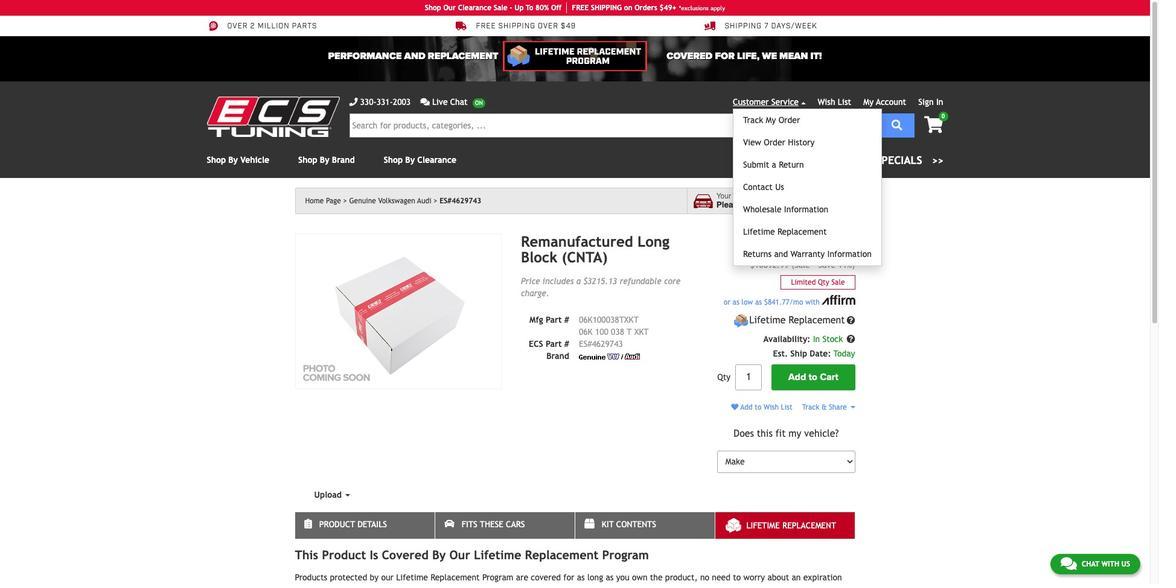 Task type: vqa. For each thing, say whether or not it's contained in the screenshot.
top CHAT
yes



Task type: describe. For each thing, give the bounding box(es) containing it.
replacement up availability: in stock
[[789, 314, 845, 326]]

contact us link
[[734, 176, 882, 199]]

clearance for by
[[417, 155, 456, 165]]

1 horizontal spatial with
[[1102, 560, 1120, 569]]

as right or
[[733, 299, 740, 307]]

product inside product details link
[[319, 520, 355, 529]]

0 horizontal spatial sale
[[494, 4, 508, 12]]

1 vertical spatial order
[[764, 138, 786, 147]]

/mo
[[790, 299, 803, 307]]

it!
[[811, 50, 822, 62]]

parts
[[292, 22, 317, 31]]

11%)
[[838, 260, 855, 270]]

$
[[764, 299, 768, 307]]

lifetime replacement program banner image
[[503, 41, 647, 71]]

charge.
[[521, 288, 549, 298]]

ecs
[[529, 339, 543, 349]]

limited qty sale
[[791, 279, 845, 287]]

over 2 million parts
[[227, 22, 317, 31]]

free
[[572, 4, 589, 12]]

as left the $
[[755, 299, 762, 307]]

$49+
[[660, 4, 677, 12]]

1 vertical spatial sale
[[832, 279, 845, 287]]

are
[[516, 573, 528, 582]]

0 vertical spatial vehicle
[[240, 155, 269, 165]]

does this fit my vehicle?
[[734, 428, 839, 439]]

does
[[734, 428, 754, 439]]

live chat link
[[420, 96, 485, 109]]

product,
[[665, 573, 698, 582]]

over
[[227, 22, 248, 31]]

wish list
[[818, 97, 851, 107]]

06k100038txkt
[[579, 315, 639, 325]]

free shipping over $49
[[476, 22, 576, 31]]

mfg part #
[[530, 315, 569, 325]]

price
[[521, 276, 540, 286]]

product details
[[319, 520, 387, 529]]

1 horizontal spatial chat
[[1082, 560, 1100, 569]]

ping
[[606, 4, 622, 12]]

performance and replacement
[[328, 50, 498, 62]]

add to wish list link
[[731, 403, 793, 412]]

home
[[305, 197, 324, 205]]

0 horizontal spatial -
[[510, 4, 512, 12]]

audi
[[417, 197, 431, 205]]

search image
[[892, 119, 903, 130]]

returns
[[743, 249, 772, 259]]

refundable
[[620, 276, 662, 286]]

1 # from the top
[[564, 315, 569, 325]]

add for add to wish list
[[741, 403, 753, 412]]

live chat
[[432, 97, 468, 107]]

0 horizontal spatial list
[[781, 403, 793, 412]]

up
[[515, 4, 524, 12]]

shipping 7 days/week
[[725, 22, 817, 31]]

genuine volkswagen audi link
[[349, 197, 437, 205]]

sales & specials link
[[757, 152, 943, 168]]

by for vehicle
[[228, 155, 238, 165]]

program inside products protected by our lifetime replacement program are covered for as long as you own the product, no need to worry about an expiration
[[482, 573, 514, 582]]

lifetime inside customer service element
[[743, 227, 775, 237]]

or as low as $ 841.77 /mo with
[[724, 299, 822, 307]]

upload
[[314, 490, 344, 500]]

customer service element
[[733, 109, 882, 266]]

sign in
[[919, 97, 943, 107]]

lifetime down the $
[[749, 314, 786, 326]]

question circle image
[[847, 335, 855, 343]]

limited
[[791, 279, 816, 287]]

free ship ping on orders $49+ *exclusions apply
[[572, 4, 725, 12]]

service
[[772, 97, 799, 107]]

returns and warranty information link
[[734, 243, 882, 266]]

about
[[768, 573, 789, 582]]

wish list link
[[818, 97, 851, 107]]

over
[[538, 22, 559, 31]]

stock
[[823, 334, 843, 344]]

clearance for our
[[458, 4, 492, 12]]

availability: in stock
[[763, 334, 846, 344]]

to
[[526, 4, 533, 12]]

2
[[250, 22, 255, 31]]

long
[[587, 573, 603, 582]]

brand for es# 4629743 brand
[[547, 351, 569, 361]]

in for sign
[[936, 97, 943, 107]]

lifetime replacement inside customer service element
[[743, 227, 827, 237]]

date:
[[810, 349, 831, 358]]

protected
[[330, 573, 367, 582]]

lifetime up worry
[[747, 521, 780, 530]]

this
[[757, 428, 773, 439]]

contact
[[743, 182, 773, 192]]

0 vertical spatial information
[[784, 205, 829, 214]]

block
[[521, 249, 557, 266]]

genuine volkswagen audi image
[[579, 354, 640, 360]]

share
[[829, 403, 847, 412]]

low
[[742, 299, 753, 307]]

7
[[764, 22, 769, 31]]

long
[[638, 233, 670, 250]]

1 vertical spatial lifetime replacement link
[[715, 512, 855, 539]]

'select'
[[759, 200, 788, 210]]

genuine volkswagen audi
[[349, 197, 431, 205]]

330-331-2003 link
[[349, 96, 411, 109]]

0 vertical spatial my
[[864, 97, 874, 107]]

0 vertical spatial qty
[[818, 279, 829, 287]]

Search text field
[[349, 114, 880, 138]]

a inside customer service element
[[772, 160, 776, 170]]

0 horizontal spatial with
[[806, 299, 820, 307]]

& for track
[[822, 403, 827, 412]]

330-
[[360, 97, 377, 107]]

vehicle?
[[804, 428, 839, 439]]

$10692.99
[[750, 260, 789, 270]]

0 vertical spatial list
[[838, 97, 851, 107]]

is
[[370, 548, 378, 562]]

account
[[876, 97, 906, 107]]

this
[[295, 548, 318, 562]]

comments image
[[1061, 557, 1077, 571]]

and
[[404, 50, 426, 62]]

track for track & share
[[802, 403, 820, 412]]

million
[[258, 22, 290, 31]]

shipping 7 days/week link
[[704, 21, 817, 31]]

shop by clearance link
[[384, 155, 456, 165]]

shop for shop our clearance sale - up to 80% off
[[425, 4, 441, 12]]

customer service
[[733, 97, 799, 107]]

or as low as $841.77/mo with  - affirm financing (opens in modal) element
[[717, 298, 855, 308]]

orders
[[635, 4, 657, 12]]

own
[[632, 573, 648, 582]]

warranty
[[791, 249, 825, 259]]

my inside customer service element
[[766, 115, 776, 125]]

in for availability:
[[813, 334, 820, 344]]

0 link
[[915, 112, 948, 135]]

page
[[326, 197, 341, 205]]

by right covered at the bottom left of page
[[432, 548, 446, 562]]

these
[[480, 520, 503, 529]]

my account
[[864, 97, 906, 107]]

vehicle
[[825, 200, 853, 210]]

product details link
[[295, 512, 434, 539]]

0 vertical spatial lifetime replacement link
[[734, 221, 882, 243]]

to inside button
[[809, 371, 818, 383]]

841.77
[[768, 299, 790, 307]]



Task type: locate. For each thing, give the bounding box(es) containing it.
0 vertical spatial -
[[510, 4, 512, 12]]

vehicle up tap
[[733, 192, 757, 200]]

replacement down this product is covered by our lifetime replacement program
[[431, 573, 480, 582]]

part right ecs
[[546, 339, 562, 349]]

0 horizontal spatial us
[[775, 182, 784, 192]]

us up 'select'
[[775, 182, 784, 192]]

0 vertical spatial brand
[[332, 155, 355, 165]]

lifetime replacement link up about
[[715, 512, 855, 539]]

to right the need
[[733, 573, 741, 582]]

covered
[[382, 548, 429, 562]]

1 horizontal spatial program
[[602, 548, 649, 562]]

with
[[806, 299, 820, 307], [1102, 560, 1120, 569]]

wholesale information
[[743, 205, 829, 214]]

kit contents
[[602, 520, 656, 529]]

fits
[[462, 520, 478, 529]]

order up submit a return
[[764, 138, 786, 147]]

(sale
[[792, 260, 810, 270]]

ship
[[591, 4, 606, 12]]

06k 100 038 t xkt
[[579, 327, 649, 337]]

& for sales
[[865, 154, 873, 167]]

lifetime down the fits these cars link
[[474, 548, 521, 562]]

phone image
[[349, 98, 358, 106]]

1 horizontal spatial brand
[[547, 351, 569, 361]]

vehicle down ecs tuning image
[[240, 155, 269, 165]]

by for brand
[[320, 155, 329, 165]]

replacement inside products protected by our lifetime replacement program are covered for as long as you own the product, no need to worry about an expiration
[[431, 573, 480, 582]]

a right includes
[[576, 276, 581, 286]]

our
[[443, 4, 456, 12], [450, 548, 470, 562]]

return
[[779, 160, 804, 170]]

track down customer
[[743, 115, 763, 125]]

1 vertical spatial track
[[802, 403, 820, 412]]

product
[[319, 520, 355, 529], [322, 548, 366, 562]]

0 vertical spatial with
[[806, 299, 820, 307]]

0 horizontal spatial a
[[576, 276, 581, 286]]

to inside your vehicle please tap 'select' to pick a vehicle
[[790, 200, 798, 210]]

(cnta)
[[562, 249, 608, 266]]

part inside the 06k 100 038 t xkt ecs part #
[[546, 339, 562, 349]]

1 vertical spatial &
[[822, 403, 827, 412]]

to left "cart"
[[809, 371, 818, 383]]

shopping cart image
[[924, 117, 943, 133]]

shop for shop by vehicle
[[207, 155, 226, 165]]

returns and warranty information
[[743, 249, 872, 259]]

0 horizontal spatial qty
[[717, 373, 731, 382]]

0 horizontal spatial wish
[[764, 403, 779, 412]]

live
[[432, 97, 448, 107]]

wish
[[818, 97, 835, 107], [764, 403, 779, 412]]

our down fits
[[450, 548, 470, 562]]

for
[[564, 573, 575, 582]]

shop our clearance sale - up to 80% off
[[425, 4, 562, 12]]

customer service button
[[733, 96, 806, 109]]

program left are
[[482, 573, 514, 582]]

1 horizontal spatial my
[[864, 97, 874, 107]]

core
[[664, 276, 681, 286]]

in right sign
[[936, 97, 943, 107]]

brand inside es# 4629743 brand
[[547, 351, 569, 361]]

availability:
[[763, 334, 811, 344]]

4629743
[[592, 339, 623, 349]]

submit a return
[[743, 160, 804, 170]]

a inside price includes a $3215.13 refundable core charge.
[[576, 276, 581, 286]]

track my order
[[743, 115, 800, 125]]

0 vertical spatial order
[[779, 115, 800, 125]]

shop by vehicle link
[[207, 155, 269, 165]]

as right for
[[577, 573, 585, 582]]

clearance
[[458, 4, 492, 12], [417, 155, 456, 165]]

1 horizontal spatial qty
[[818, 279, 829, 287]]

question circle image
[[847, 316, 855, 325]]

lifetime down covered at the bottom left of page
[[396, 573, 428, 582]]

1 horizontal spatial clearance
[[458, 4, 492, 12]]

home page link
[[305, 197, 347, 205]]

off
[[551, 4, 562, 12]]

by
[[370, 573, 379, 582]]

remanufactured
[[521, 233, 633, 250]]

1 horizontal spatial -
[[813, 260, 816, 270]]

replacement up an
[[783, 521, 836, 530]]

1 vertical spatial part
[[546, 339, 562, 349]]

select link
[[822, 200, 843, 210]]

1 vertical spatial -
[[813, 260, 816, 270]]

shop for shop by clearance
[[384, 155, 403, 165]]

as
[[733, 299, 740, 307], [755, 299, 762, 307], [577, 573, 585, 582], [606, 573, 614, 582]]

1 horizontal spatial &
[[865, 154, 873, 167]]

est.
[[773, 349, 788, 358]]

us inside contact us 'link'
[[775, 182, 784, 192]]

0 horizontal spatial vehicle
[[240, 155, 269, 165]]

clearance up free
[[458, 4, 492, 12]]

sale down 11%)
[[832, 279, 845, 287]]

brand for shop by brand
[[332, 155, 355, 165]]

& left the share
[[822, 403, 827, 412]]

replacement inside customer service element
[[778, 227, 827, 237]]

brand down the 06k 100 038 t xkt ecs part #
[[547, 351, 569, 361]]

order down service
[[779, 115, 800, 125]]

0 vertical spatial chat
[[450, 97, 468, 107]]

shop for shop by brand
[[298, 155, 317, 165]]

ecs tuning image
[[207, 97, 340, 137]]

on
[[624, 4, 633, 12]]

1 vertical spatial product
[[322, 548, 366, 562]]

brand up page
[[332, 155, 355, 165]]

2 horizontal spatial a
[[819, 200, 823, 210]]

1 horizontal spatial wish
[[818, 97, 835, 107]]

information inside "link"
[[828, 249, 872, 259]]

2003
[[393, 97, 411, 107]]

covered
[[531, 573, 561, 582]]

0 vertical spatial a
[[772, 160, 776, 170]]

track for track my order
[[743, 115, 763, 125]]

chat right comments image
[[1082, 560, 1100, 569]]

information down contact us 'link'
[[784, 205, 829, 214]]

- left save
[[813, 260, 816, 270]]

lifetime up returns
[[743, 227, 775, 237]]

with right comments image
[[1102, 560, 1120, 569]]

add inside button
[[788, 371, 806, 383]]

this product is covered by our lifetime replacement program
[[295, 548, 649, 562]]

list up the does this fit my vehicle?
[[781, 403, 793, 412]]

1 vertical spatial brand
[[547, 351, 569, 361]]

0 vertical spatial #
[[564, 315, 569, 325]]

program up you
[[602, 548, 649, 562]]

our up the replacement
[[443, 4, 456, 12]]

1 horizontal spatial list
[[838, 97, 851, 107]]

1 horizontal spatial sale
[[832, 279, 845, 287]]

as left you
[[606, 573, 614, 582]]

shipping
[[725, 22, 762, 31]]

1 vertical spatial add
[[741, 403, 753, 412]]

0 vertical spatial track
[[743, 115, 763, 125]]

0 horizontal spatial brand
[[332, 155, 355, 165]]

add down ship
[[788, 371, 806, 383]]

chat
[[450, 97, 468, 107], [1082, 560, 1100, 569]]

0 vertical spatial product
[[319, 520, 355, 529]]

replacement down wholesale information link
[[778, 227, 827, 237]]

by down ecs tuning image
[[228, 155, 238, 165]]

add to cart
[[788, 371, 839, 383]]

2 # from the top
[[564, 339, 569, 349]]

0 horizontal spatial program
[[482, 573, 514, 582]]

2 vertical spatial lifetime replacement
[[747, 521, 836, 530]]

my account link
[[864, 97, 906, 107]]

es#4629743 - 06k100038txkt - remanufactured long block (cnta) - price includes a $3215.13 refundable core charge. - genuine volkswagen audi - volkswagen image
[[295, 234, 502, 389]]

1 vertical spatial our
[[450, 548, 470, 562]]

1 horizontal spatial vehicle
[[733, 192, 757, 200]]

None text field
[[736, 364, 762, 390]]

sale left up
[[494, 4, 508, 12]]

0
[[942, 113, 945, 120]]

add right heart image
[[741, 403, 753, 412]]

0 vertical spatial &
[[865, 154, 873, 167]]

your vehicle please tap 'select' to pick a vehicle
[[717, 192, 853, 210]]

#
[[564, 315, 569, 325], [564, 339, 569, 349]]

$49
[[561, 22, 576, 31]]

products protected by our lifetime replacement program are covered for as long as you own the product, no need to worry about an expiration
[[295, 573, 842, 584]]

0 vertical spatial add
[[788, 371, 806, 383]]

clearance inside shop our clearance sale - up to 80% off link
[[458, 4, 492, 12]]

chat right live at the left of page
[[450, 97, 468, 107]]

heart image
[[731, 404, 739, 411]]

for
[[715, 50, 735, 62]]

add for add to cart
[[788, 371, 806, 383]]

comments image
[[420, 98, 430, 106]]

replacement
[[778, 227, 827, 237], [789, 314, 845, 326], [783, 521, 836, 530], [525, 548, 599, 562], [431, 573, 480, 582]]

list
[[838, 97, 851, 107], [781, 403, 793, 412]]

# up the 06k 100 038 t xkt ecs part #
[[564, 315, 569, 325]]

cars
[[506, 520, 525, 529]]

to right heart image
[[755, 403, 762, 412]]

es#
[[579, 339, 592, 349]]

please
[[717, 200, 743, 210]]

1 vertical spatial information
[[828, 249, 872, 259]]

life,
[[737, 50, 760, 62]]

0 horizontal spatial &
[[822, 403, 827, 412]]

worry
[[744, 573, 765, 582]]

1 horizontal spatial in
[[936, 97, 943, 107]]

my down customer service popup button
[[766, 115, 776, 125]]

track inside customer service element
[[743, 115, 763, 125]]

1 horizontal spatial a
[[772, 160, 776, 170]]

# left es#
[[564, 339, 569, 349]]

0 horizontal spatial in
[[813, 334, 820, 344]]

track my order link
[[734, 109, 882, 132]]

1 vertical spatial lifetime replacement
[[749, 314, 845, 326]]

to inside products protected by our lifetime replacement program are covered for as long as you own the product, no need to worry about an expiration
[[733, 573, 741, 582]]

0 vertical spatial sale
[[494, 4, 508, 12]]

2 vertical spatial a
[[576, 276, 581, 286]]

vehicle inside your vehicle please tap 'select' to pick a vehicle
[[733, 192, 757, 200]]

0 vertical spatial lifetime replacement
[[743, 227, 827, 237]]

this product is lifetime replacement eligible image
[[733, 313, 749, 328]]

sales & specials
[[832, 154, 922, 167]]

add to wish list
[[739, 403, 793, 412]]

1 vertical spatial with
[[1102, 560, 1120, 569]]

*exclusions apply link
[[679, 3, 725, 12]]

lifetime replacement down /mo
[[749, 314, 845, 326]]

1 vertical spatial wish
[[764, 403, 779, 412]]

need
[[712, 573, 731, 582]]

view
[[743, 138, 761, 147]]

to left pick
[[790, 200, 798, 210]]

1 vertical spatial vehicle
[[733, 192, 757, 200]]

0 vertical spatial wish
[[818, 97, 835, 107]]

1 part from the top
[[546, 315, 562, 325]]

mfg
[[530, 315, 543, 325]]

remanufactured long block (cnta)
[[521, 233, 670, 266]]

by up volkswagen
[[405, 155, 415, 165]]

wish up track my order link
[[818, 97, 835, 107]]

product down upload dropdown button
[[319, 520, 355, 529]]

es# 4629743 brand
[[547, 339, 623, 361]]

2 part from the top
[[546, 339, 562, 349]]

part right mfg
[[546, 315, 562, 325]]

us right comments image
[[1122, 560, 1130, 569]]

1 vertical spatial clearance
[[417, 155, 456, 165]]

1 horizontal spatial add
[[788, 371, 806, 383]]

us inside the chat with us link
[[1122, 560, 1130, 569]]

sign in link
[[919, 97, 943, 107]]

1 vertical spatial a
[[819, 200, 823, 210]]

0 vertical spatial part
[[546, 315, 562, 325]]

replacement up for
[[525, 548, 599, 562]]

select
[[822, 201, 843, 208]]

my left account
[[864, 97, 874, 107]]

- left up
[[510, 4, 512, 12]]

history
[[788, 138, 815, 147]]

80%
[[536, 4, 549, 12]]

no
[[700, 573, 709, 582]]

1 vertical spatial in
[[813, 334, 820, 344]]

with right /mo
[[806, 299, 820, 307]]

lifetime replacement down wholesale information
[[743, 227, 827, 237]]

1 horizontal spatial track
[[802, 403, 820, 412]]

specials
[[876, 154, 922, 167]]

lifetime replacement link up returns and warranty information
[[734, 221, 882, 243]]

add
[[788, 371, 806, 383], [741, 403, 753, 412]]

a left return
[[772, 160, 776, 170]]

a right pick
[[819, 200, 823, 210]]

1 vertical spatial #
[[564, 339, 569, 349]]

by
[[228, 155, 238, 165], [320, 155, 329, 165], [405, 155, 415, 165], [432, 548, 446, 562]]

includes
[[543, 276, 574, 286]]

0 horizontal spatial track
[[743, 115, 763, 125]]

track left the share
[[802, 403, 820, 412]]

program
[[602, 548, 649, 562], [482, 573, 514, 582]]

lifetime replacement up an
[[747, 521, 836, 530]]

information up 11%)
[[828, 249, 872, 259]]

part
[[546, 315, 562, 325], [546, 339, 562, 349]]

0 vertical spatial clearance
[[458, 4, 492, 12]]

1 vertical spatial chat
[[1082, 560, 1100, 569]]

& right sales
[[865, 154, 873, 167]]

over 2 million parts link
[[207, 21, 317, 31]]

lifetime inside products protected by our lifetime replacement program are covered for as long as you own the product, no need to worry about an expiration
[[396, 573, 428, 582]]

0 horizontal spatial my
[[766, 115, 776, 125]]

0 vertical spatial us
[[775, 182, 784, 192]]

# inside the 06k 100 038 t xkt ecs part #
[[564, 339, 569, 349]]

es#4629743
[[440, 197, 481, 205]]

0 horizontal spatial chat
[[450, 97, 468, 107]]

wish up the "this"
[[764, 403, 779, 412]]

0 vertical spatial in
[[936, 97, 943, 107]]

0 vertical spatial program
[[602, 548, 649, 562]]

list left my account link
[[838, 97, 851, 107]]

in up the est. ship date: today
[[813, 334, 820, 344]]

0 vertical spatial our
[[443, 4, 456, 12]]

a inside your vehicle please tap 'select' to pick a vehicle
[[819, 200, 823, 210]]

clearance up the audi
[[417, 155, 456, 165]]

1 vertical spatial program
[[482, 573, 514, 582]]

1 vertical spatial list
[[781, 403, 793, 412]]

by up home page link
[[320, 155, 329, 165]]

1 horizontal spatial us
[[1122, 560, 1130, 569]]

1 vertical spatial qty
[[717, 373, 731, 382]]

1 vertical spatial my
[[766, 115, 776, 125]]

1 vertical spatial us
[[1122, 560, 1130, 569]]

product up protected
[[322, 548, 366, 562]]

0 horizontal spatial add
[[741, 403, 753, 412]]

by for clearance
[[405, 155, 415, 165]]

06k 100 038 t xkt ecs part #
[[529, 327, 649, 349]]

0 horizontal spatial clearance
[[417, 155, 456, 165]]



